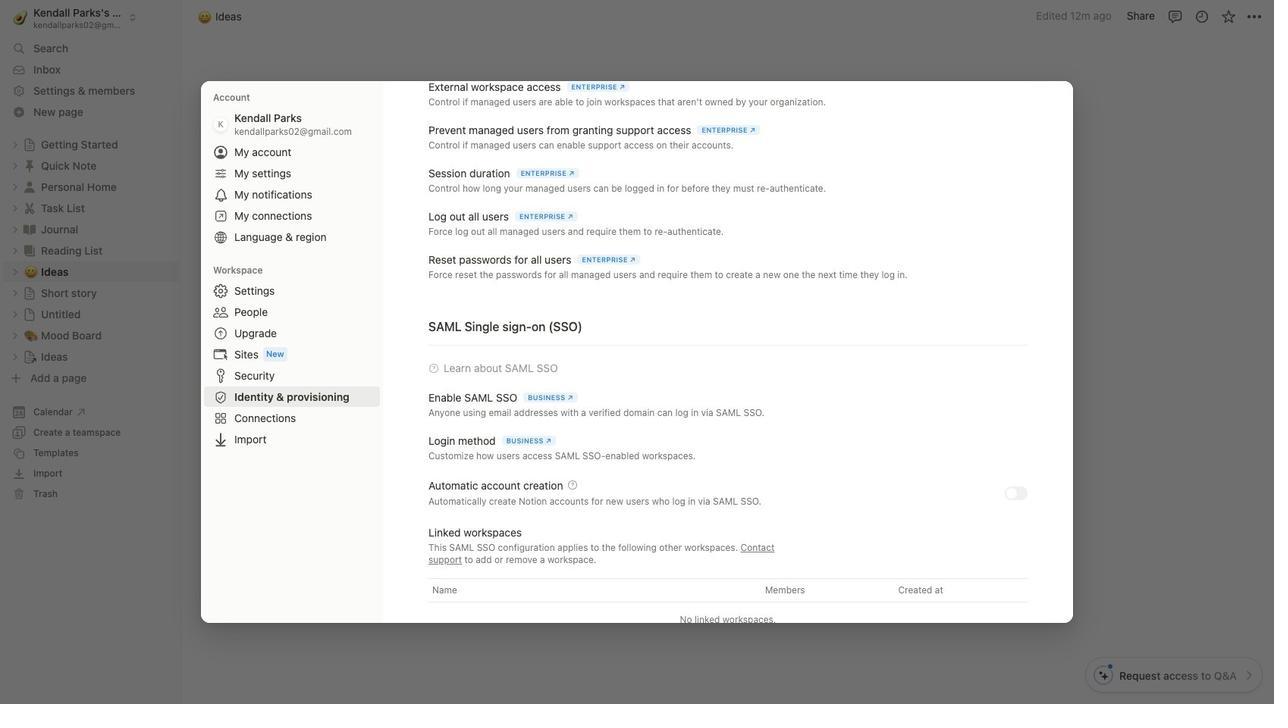Task type: locate. For each thing, give the bounding box(es) containing it.
🥑 image
[[13, 8, 28, 27]]

favorite image
[[1221, 9, 1236, 24]]



Task type: vqa. For each thing, say whether or not it's contained in the screenshot.
👉 icon
no



Task type: describe. For each thing, give the bounding box(es) containing it.
😀 image
[[462, 100, 521, 178]]

comments image
[[1168, 9, 1183, 24]]

updates image
[[1195, 9, 1210, 24]]

😀 image
[[198, 8, 212, 25]]



